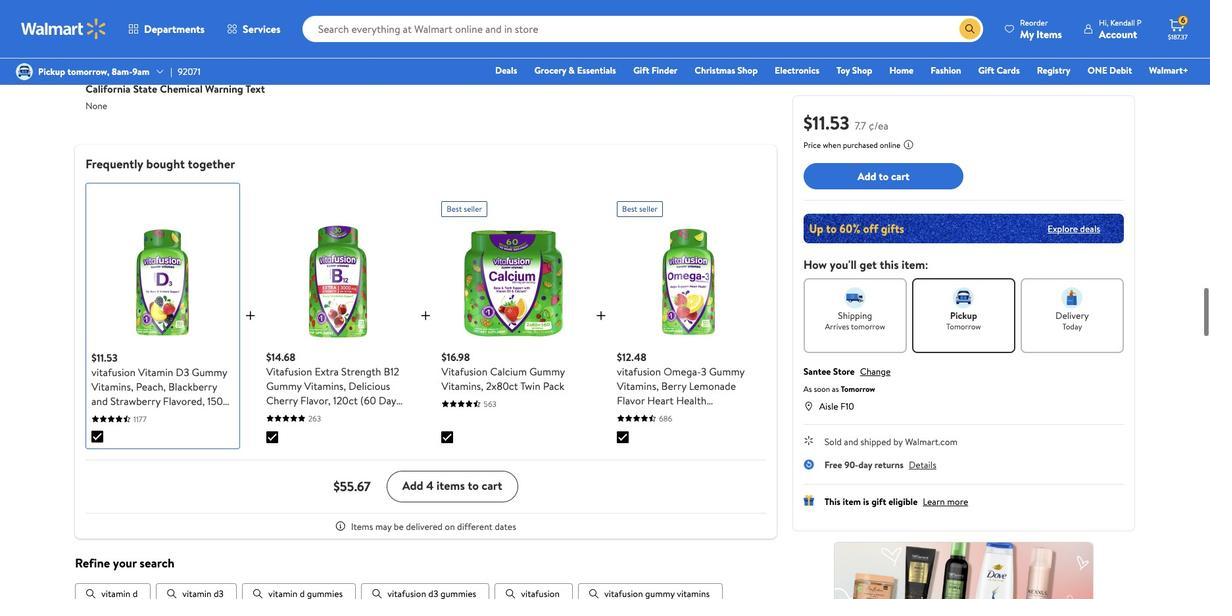 Task type: vqa. For each thing, say whether or not it's contained in the screenshot.
OPTION GROUP containing No known allergies
no



Task type: locate. For each thing, give the bounding box(es) containing it.
grocery
[[534, 64, 566, 77]]

gift cards
[[978, 64, 1020, 77]]

health
[[676, 393, 707, 407]]

sold
[[825, 435, 842, 449]]

None checkbox
[[91, 431, 103, 442]]

4 list item from the left
[[361, 584, 490, 599]]

0 horizontal spatial vitafusion
[[266, 364, 312, 379]]

1 horizontal spatial seller
[[639, 203, 658, 214]]

vitafusion inside $11.53 vitafusion vitamin d3 gummy vitamins, peach, blackberry and strawberry flavored, 150 count
[[91, 365, 136, 379]]

add 4 items to cart
[[402, 478, 502, 494]]

$11.53
[[804, 110, 850, 136], [91, 350, 118, 365]]

gift left 'cards'
[[978, 64, 995, 77]]

price when purchased online
[[804, 139, 901, 151]]

gummy right the 3
[[709, 364, 745, 379]]

returns
[[875, 458, 904, 472]]

account
[[1099, 27, 1137, 41]]

price
[[804, 139, 821, 151]]

count inside $12.48 vitafusion omega-3 gummy vitamins, berry lemonade flavor heart health vitamins(1), 120 count
[[690, 407, 718, 422]]

1 horizontal spatial cart
[[891, 169, 910, 183]]

1 horizontal spatial plus image
[[593, 308, 609, 324]]

cart inside button
[[482, 478, 502, 494]]

0 horizontal spatial and
[[91, 394, 108, 408]]

vitamins, left peach,
[[91, 379, 133, 394]]

150
[[207, 394, 223, 408]]

heart
[[647, 393, 674, 407]]

items left may
[[351, 520, 373, 533]]

$11.53 left vitamin
[[91, 350, 118, 365]]

cart right items
[[482, 478, 502, 494]]

1 vertical spatial cart
[[482, 478, 502, 494]]

and inside $11.53 vitafusion vitamin d3 gummy vitamins, peach, blackberry and strawberry flavored, 150 count
[[91, 394, 108, 408]]

gift cards link
[[973, 63, 1026, 78]]

1177
[[134, 413, 147, 425]]

1 vertical spatial tomorrow
[[841, 383, 875, 395]]

gift left finder
[[633, 64, 649, 77]]

&
[[569, 64, 575, 77]]

cart inside "button"
[[891, 169, 910, 183]]

pickup tomorrow
[[947, 309, 981, 332]]

warnings
[[86, 55, 127, 69]]

None checkbox
[[266, 431, 278, 443], [442, 431, 453, 443], [617, 431, 629, 443], [266, 431, 278, 443], [442, 431, 453, 443], [617, 431, 629, 443]]

2 best seller from the left
[[622, 203, 658, 214]]

items
[[1037, 27, 1062, 41], [351, 520, 373, 533]]

my
[[1020, 27, 1034, 41]]

1 vertical spatial $11.53
[[91, 350, 118, 365]]

Walmart Site-Wide search field
[[302, 16, 983, 42]]

vitafusion up the cherry
[[266, 364, 312, 379]]

1 best seller from the left
[[447, 203, 482, 214]]

calcium
[[490, 364, 527, 379]]

pickup
[[38, 65, 65, 78], [950, 309, 977, 322]]

1 horizontal spatial and
[[844, 435, 858, 449]]

vitamins, up vitamins(1),
[[617, 379, 659, 393]]

0 horizontal spatial seller
[[464, 203, 482, 214]]

vitafusion omega-3 gummy vitamins, berry lemonade flavor heart health vitamins(1), 120 count image
[[628, 222, 750, 344]]

0 vertical spatial items
[[1037, 27, 1062, 41]]

refine your search
[[75, 554, 174, 571]]

tomorrow,
[[67, 65, 109, 78]]

3
[[701, 364, 707, 379]]

gummy inside $12.48 vitafusion omega-3 gummy vitamins, berry lemonade flavor heart health vitamins(1), 120 count
[[709, 364, 745, 379]]

5 list item from the left
[[495, 584, 573, 599]]

omega-
[[664, 364, 701, 379]]

1 vitafusion from the left
[[266, 364, 312, 379]]

gummy inside $11.53 vitafusion vitamin d3 gummy vitamins, peach, blackberry and strawberry flavored, 150 count
[[192, 365, 227, 379]]

686
[[659, 413, 672, 424]]

essentials
[[577, 64, 616, 77]]

add inside "button"
[[858, 169, 876, 183]]

vitafusion up strawberry
[[91, 365, 136, 379]]

pickup for pickup tomorrow, 8am-9am
[[38, 65, 65, 78]]

gummy up supply) in the bottom of the page
[[266, 379, 302, 393]]

1 horizontal spatial vitafusion
[[617, 364, 661, 379]]

$11.53 up when
[[804, 110, 850, 136]]

seller
[[464, 203, 482, 214], [639, 203, 658, 214]]

to down online
[[879, 169, 889, 183]]

 image
[[16, 63, 33, 80]]

items inside reorder my items
[[1037, 27, 1062, 41]]

vitamins, up 263
[[304, 379, 346, 393]]

hi,
[[1099, 17, 1109, 28]]

gummy right calcium
[[529, 364, 565, 379]]

vitamins, inside $14.68 vitafusion extra strength b12 gummy vitamins, delicious cherry flavor, 120ct (60 day supply)
[[304, 379, 346, 393]]

1 gift from the left
[[633, 64, 649, 77]]

0 horizontal spatial vitafusion
[[91, 365, 136, 379]]

1 horizontal spatial add
[[858, 169, 876, 183]]

add inside button
[[402, 478, 423, 494]]

0 vertical spatial pickup
[[38, 65, 65, 78]]

2 best from the left
[[622, 203, 637, 214]]

how you'll get this item:
[[804, 257, 929, 273]]

search
[[140, 554, 174, 571]]

get
[[860, 257, 877, 273]]

1 horizontal spatial pickup
[[950, 309, 977, 322]]

shop for toy shop
[[852, 64, 873, 77]]

seller for $12.48
[[639, 203, 658, 214]]

free
[[825, 458, 842, 472]]

1 horizontal spatial vitafusion
[[442, 364, 488, 379]]

0 vertical spatial cart
[[891, 169, 910, 183]]

departments
[[144, 22, 205, 36]]

0 horizontal spatial $11.53
[[91, 350, 118, 365]]

frequently
[[86, 155, 143, 172]]

0 vertical spatial $11.53
[[804, 110, 850, 136]]

$14.68 vitafusion extra strength b12 gummy vitamins, delicious cherry flavor, 120ct (60 day supply)
[[266, 350, 399, 422]]

0 horizontal spatial plus image
[[418, 308, 434, 324]]

explore deals link
[[1042, 217, 1106, 240]]

0 horizontal spatial cart
[[482, 478, 502, 494]]

shop inside toy shop link
[[852, 64, 873, 77]]

0 horizontal spatial gift
[[633, 64, 649, 77]]

registry
[[1037, 64, 1071, 77]]

1 horizontal spatial gift
[[978, 64, 995, 77]]

add down purchased
[[858, 169, 876, 183]]

1 horizontal spatial tomorrow
[[947, 321, 981, 332]]

items
[[437, 478, 465, 494]]

search icon image
[[965, 24, 976, 34]]

pickup inside pickup tomorrow
[[950, 309, 977, 322]]

together
[[188, 155, 235, 172]]

0 vertical spatial to
[[879, 169, 889, 183]]

shop right christmas
[[738, 64, 758, 77]]

1 horizontal spatial to
[[879, 169, 889, 183]]

pickup for pickup tomorrow
[[950, 309, 977, 322]]

vitafusion up "563"
[[442, 364, 488, 379]]

0 horizontal spatial to
[[468, 478, 479, 494]]

$11.53 for $11.53 7.7 ¢/ea
[[804, 110, 850, 136]]

reorder my items
[[1020, 17, 1062, 41]]

$187.37
[[1168, 32, 1188, 41]]

is
[[863, 495, 869, 508]]

0 horizontal spatial pickup
[[38, 65, 65, 78]]

vitafusion inside $14.68 vitafusion extra strength b12 gummy vitamins, delicious cherry flavor, 120ct (60 day supply)
[[266, 364, 312, 379]]

pickup tomorrow, 8am-9am
[[38, 65, 150, 78]]

gifting made easy image
[[804, 495, 814, 506]]

to right items
[[468, 478, 479, 494]]

2 vitafusion from the left
[[442, 364, 488, 379]]

0 vertical spatial and
[[91, 394, 108, 408]]

count right 120
[[690, 407, 718, 422]]

gummy right d3
[[192, 365, 227, 379]]

seller for $16.98
[[464, 203, 482, 214]]

2 seller from the left
[[639, 203, 658, 214]]

1 horizontal spatial items
[[1037, 27, 1062, 41]]

add left 4
[[402, 478, 423, 494]]

1 horizontal spatial $11.53
[[804, 110, 850, 136]]

1 shop from the left
[[738, 64, 758, 77]]

0 horizontal spatial tomorrow
[[841, 383, 875, 395]]

0 horizontal spatial count
[[91, 408, 120, 423]]

and left strawberry
[[91, 394, 108, 408]]

vitafusion up "flavor" on the right
[[617, 364, 661, 379]]

items right my
[[1037, 27, 1062, 41]]

bought
[[146, 155, 185, 172]]

walmart+
[[1149, 64, 1189, 77]]

pickup down intent image for pickup
[[950, 309, 977, 322]]

1 best from the left
[[447, 203, 462, 214]]

gummy inside $16.98 vitafusion calcium gummy vitamins, 2x80ct twin pack
[[529, 364, 565, 379]]

$11.53 inside $11.53 vitafusion vitamin d3 gummy vitamins, peach, blackberry and strawberry flavored, 150 count
[[91, 350, 118, 365]]

best for $16.98 vitafusion calcium gummy vitamins, 2x80ct twin pack
[[447, 203, 462, 214]]

best seller for $12.48
[[622, 203, 658, 214]]

as
[[832, 383, 839, 395]]

1 vertical spatial pickup
[[950, 309, 977, 322]]

walmart+ link
[[1143, 63, 1195, 78]]

vitafusion inside $16.98 vitafusion calcium gummy vitamins, 2x80ct twin pack
[[442, 364, 488, 379]]

aisle
[[819, 400, 838, 413]]

2 list item from the left
[[156, 584, 237, 599]]

2 plus image from the left
[[593, 308, 609, 324]]

details button
[[909, 458, 937, 472]]

shop right the 'toy'
[[852, 64, 873, 77]]

best seller
[[447, 203, 482, 214], [622, 203, 658, 214]]

0 horizontal spatial items
[[351, 520, 373, 533]]

d3
[[176, 365, 189, 379]]

1 horizontal spatial shop
[[852, 64, 873, 77]]

and right the sold
[[844, 435, 858, 449]]

1 vertical spatial add
[[402, 478, 423, 494]]

shop for christmas shop
[[738, 64, 758, 77]]

extra
[[315, 364, 339, 379]]

1 list item from the left
[[75, 584, 151, 599]]

list item
[[75, 584, 151, 599], [156, 584, 237, 599], [242, 584, 356, 599], [361, 584, 490, 599], [495, 584, 573, 599], [578, 584, 723, 599]]

vitamins,
[[304, 379, 346, 393], [442, 379, 484, 393], [617, 379, 659, 393], [91, 379, 133, 394]]

7.7
[[855, 118, 866, 133]]

1 vertical spatial to
[[468, 478, 479, 494]]

deals
[[1080, 222, 1100, 235]]

1 horizontal spatial count
[[690, 407, 718, 422]]

1 horizontal spatial best
[[622, 203, 637, 214]]

6 $187.37
[[1168, 15, 1188, 41]]

list
[[75, 584, 777, 599]]

vitafusion for $16.98
[[442, 364, 488, 379]]

intent image for pickup image
[[953, 287, 974, 308]]

count left "1177"
[[91, 408, 120, 423]]

3 list item from the left
[[242, 584, 356, 599]]

2 shop from the left
[[852, 64, 873, 77]]

1 seller from the left
[[464, 203, 482, 214]]

1 horizontal spatial best seller
[[622, 203, 658, 214]]

¢/ea
[[869, 118, 889, 133]]

0 horizontal spatial add
[[402, 478, 423, 494]]

0 horizontal spatial best
[[447, 203, 462, 214]]

2 gift from the left
[[978, 64, 995, 77]]

0 vertical spatial add
[[858, 169, 876, 183]]

walmart image
[[21, 18, 107, 39]]

up to sixty percent off deals. shop now. image
[[804, 214, 1124, 243]]

peach,
[[136, 379, 166, 394]]

by
[[894, 435, 903, 449]]

vitafusion inside $12.48 vitafusion omega-3 gummy vitamins, berry lemonade flavor heart health vitamins(1), 120 count
[[617, 364, 661, 379]]

blackberry
[[168, 379, 217, 394]]

lemonade
[[689, 379, 736, 393]]

services button
[[216, 13, 292, 45]]

92071
[[178, 65, 201, 78]]

0 vertical spatial tomorrow
[[947, 321, 981, 332]]

vitamins, down $16.98
[[442, 379, 484, 393]]

tomorrow down intent image for pickup
[[947, 321, 981, 332]]

this
[[825, 495, 841, 508]]

debit
[[1110, 64, 1132, 77]]

registry link
[[1031, 63, 1077, 78]]

this
[[880, 257, 899, 273]]

plus image
[[418, 308, 434, 324], [593, 308, 609, 324]]

electronics
[[775, 64, 820, 77]]

shop inside christmas shop "link"
[[738, 64, 758, 77]]

tomorrow up f10
[[841, 383, 875, 395]]

cart down legal information image
[[891, 169, 910, 183]]

shipping
[[838, 309, 872, 322]]

0 horizontal spatial best seller
[[447, 203, 482, 214]]

0 horizontal spatial shop
[[738, 64, 758, 77]]

pickup left tomorrow,
[[38, 65, 65, 78]]



Task type: describe. For each thing, give the bounding box(es) containing it.
item:
[[902, 257, 929, 273]]

may
[[375, 520, 392, 533]]

vitafusion calcium gummy vitamins, 2x80ct twin pack image
[[452, 222, 575, 344]]

learn more button
[[923, 495, 968, 508]]

$11.53 7.7 ¢/ea
[[804, 110, 889, 136]]

none
[[86, 99, 107, 112]]

gift for gift finder
[[633, 64, 649, 77]]

warnings image
[[750, 60, 766, 75]]

christmas
[[695, 64, 735, 77]]

tomorrow inside santee store change as soon as tomorrow
[[841, 383, 875, 395]]

vitamin
[[138, 365, 173, 379]]

be
[[394, 520, 404, 533]]

home
[[890, 64, 914, 77]]

deals link
[[489, 63, 523, 78]]

this item is gift eligible learn more
[[825, 495, 968, 508]]

$11.53 for $11.53 vitafusion vitamin d3 gummy vitamins, peach, blackberry and strawberry flavored, 150 count
[[91, 350, 118, 365]]

toy shop link
[[831, 63, 878, 78]]

563
[[484, 398, 497, 409]]

best for $12.48 vitafusion omega-3 gummy vitamins, berry lemonade flavor heart health vitamins(1), 120 count
[[622, 203, 637, 214]]

(60
[[360, 393, 376, 407]]

1 vertical spatial items
[[351, 520, 373, 533]]

263
[[308, 413, 321, 424]]

to inside button
[[468, 478, 479, 494]]

text
[[246, 81, 265, 96]]

vitafusion for $11.53
[[91, 365, 136, 379]]

1 vertical spatial and
[[844, 435, 858, 449]]

cards
[[997, 64, 1020, 77]]

california state chemical warning text none
[[86, 81, 265, 112]]

fashion
[[931, 64, 961, 77]]

strawberry
[[110, 394, 160, 408]]

toy
[[837, 64, 850, 77]]

explore deals
[[1048, 222, 1100, 235]]

change button
[[860, 365, 891, 378]]

as
[[804, 383, 812, 395]]

vitafusion for $12.48
[[617, 364, 661, 379]]

vitamins, inside $16.98 vitafusion calcium gummy vitamins, 2x80ct twin pack
[[442, 379, 484, 393]]

delivered
[[406, 520, 443, 533]]

vitamins, inside $12.48 vitafusion omega-3 gummy vitamins, berry lemonade flavor heart health vitamins(1), 120 count
[[617, 379, 659, 393]]

state
[[133, 81, 157, 96]]

vitafusion for $14.68
[[266, 364, 312, 379]]

grocery & essentials link
[[528, 63, 622, 78]]

deals
[[495, 64, 517, 77]]

legal information image
[[903, 139, 914, 150]]

$55.67
[[333, 478, 371, 495]]

vitafusion extra strength b12 gummy vitamins, delicious cherry flavor, 120ct (60 day supply) image
[[277, 222, 399, 344]]

soon
[[814, 383, 830, 395]]

when
[[823, 139, 841, 151]]

gift finder
[[633, 64, 678, 77]]

p
[[1137, 17, 1142, 28]]

one
[[1088, 64, 1108, 77]]

best seller for $16.98
[[447, 203, 482, 214]]

berry
[[661, 379, 687, 393]]

to inside "button"
[[879, 169, 889, 183]]

sold and shipped by walmart.com
[[825, 435, 958, 449]]

shipped
[[861, 435, 891, 449]]

items may be delivered on different dates
[[351, 520, 516, 533]]

$16.98 vitafusion calcium gummy vitamins, 2x80ct twin pack
[[442, 350, 565, 393]]

9am
[[132, 65, 150, 78]]

free 90-day returns details
[[825, 458, 937, 472]]

6
[[1181, 15, 1185, 26]]

christmas shop link
[[689, 63, 764, 78]]

tomorrow
[[851, 321, 885, 332]]

| 92071
[[171, 65, 201, 78]]

shipping arrives tomorrow
[[825, 309, 885, 332]]

4
[[426, 478, 434, 494]]

dates
[[495, 520, 516, 533]]

grocery & essentials
[[534, 64, 616, 77]]

hi, kendall p account
[[1099, 17, 1142, 41]]

item
[[843, 495, 861, 508]]

refine
[[75, 554, 110, 571]]

strength
[[341, 364, 381, 379]]

1 plus image from the left
[[418, 308, 434, 324]]

6 list item from the left
[[578, 584, 723, 599]]

gummy inside $14.68 vitafusion extra strength b12 gummy vitamins, delicious cherry flavor, 120ct (60 day supply)
[[266, 379, 302, 393]]

intent image for delivery image
[[1062, 287, 1083, 308]]

plus image
[[243, 308, 258, 324]]

vitamins, inside $11.53 vitafusion vitamin d3 gummy vitamins, peach, blackberry and strawberry flavored, 150 count
[[91, 379, 133, 394]]

services
[[243, 22, 281, 36]]

santee
[[804, 365, 831, 378]]

aisle f10
[[819, 400, 854, 413]]

departments button
[[117, 13, 216, 45]]

finder
[[652, 64, 678, 77]]

count inside $11.53 vitafusion vitamin d3 gummy vitamins, peach, blackberry and strawberry flavored, 150 count
[[91, 408, 120, 423]]

gift for gift cards
[[978, 64, 995, 77]]

add for add to cart
[[858, 169, 876, 183]]

add to cart
[[858, 169, 910, 183]]

flavor
[[617, 393, 645, 407]]

$12.48
[[617, 350, 647, 364]]

delicious
[[349, 379, 390, 393]]

vitafusion vitamin d3 gummy vitamins, peach, blackberry and strawberry flavored, 150 count image
[[102, 223, 224, 345]]

intent image for shipping image
[[845, 287, 866, 308]]

fashion link
[[925, 63, 967, 78]]

day
[[859, 458, 872, 472]]

more
[[947, 495, 968, 508]]

on
[[445, 520, 455, 533]]

90-
[[845, 458, 859, 472]]

$12.48 vitafusion omega-3 gummy vitamins, berry lemonade flavor heart health vitamins(1), 120 count
[[617, 350, 745, 422]]

add for add 4 items to cart
[[402, 478, 423, 494]]

delivery today
[[1056, 309, 1089, 332]]

electronics link
[[769, 63, 826, 78]]

120ct
[[333, 393, 358, 407]]

Search search field
[[302, 16, 983, 42]]

day
[[379, 393, 396, 407]]

walmart.com
[[905, 435, 958, 449]]

|
[[171, 65, 172, 78]]

how
[[804, 257, 827, 273]]

chemical
[[160, 81, 203, 96]]

today
[[1063, 321, 1082, 332]]



